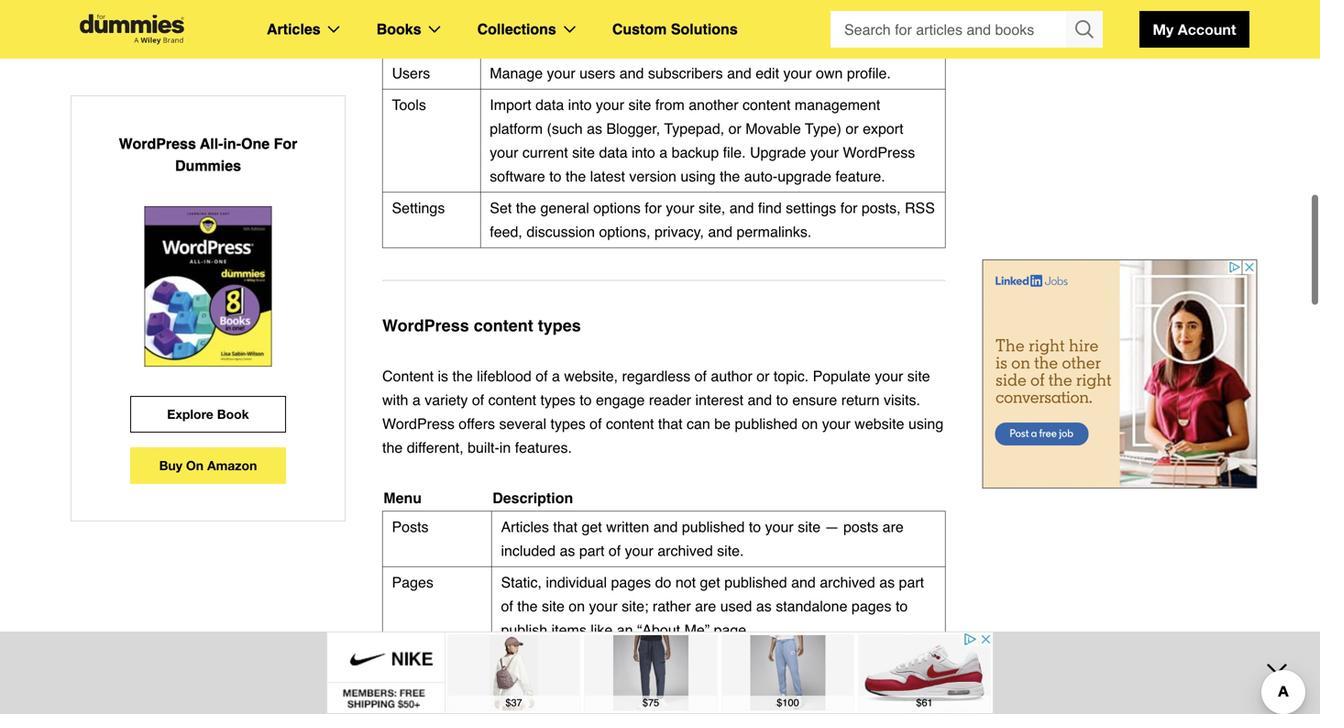 Task type: locate. For each thing, give the bounding box(es) containing it.
and right written
[[654, 519, 678, 536]]

wordpress all-in-one for dummies
[[119, 135, 297, 174]]

content is the lifeblood of a website, regardless of author or topic. populate your site with a variety of content types to engage reader interest and to ensure return visits. wordpress offers several types of content that can be published on your website using the different, built-in features.
[[382, 368, 944, 456]]

1 horizontal spatial articles
[[501, 519, 549, 536]]

profile.
[[847, 65, 891, 82]]

1 horizontal spatial are
[[883, 519, 904, 536]]

data up latest
[[599, 144, 628, 161]]

your left users
[[547, 65, 576, 82]]

edit
[[843, 33, 867, 50], [756, 65, 780, 82]]

for down version
[[645, 199, 662, 216]]

0 horizontal spatial or
[[729, 120, 742, 137]]

are right —
[[883, 519, 904, 536]]

and left find
[[730, 199, 754, 216]]

0 horizontal spatial site.
[[717, 542, 744, 559]]

the right 'is'
[[453, 368, 473, 385]]

0 vertical spatial into
[[568, 96, 592, 113]]

types down website,
[[541, 392, 576, 409]]

or down management
[[846, 120, 859, 137]]

wordpress inside wordpress all-in-one for dummies
[[119, 135, 196, 152]]

1 horizontal spatial that
[[658, 415, 683, 432]]

a inside import data into your site from another content management platform (such as blogger, typepad, or movable type) or export your current site data into a backup file. upgrade your wordpress software to the latest version using the auto-upgrade feature.
[[660, 144, 668, 161]]

1 vertical spatial types
[[541, 392, 576, 409]]

0 horizontal spatial data
[[536, 96, 564, 113]]

on down individual
[[569, 598, 585, 615]]

published inside static, individual pages do not get published and archived as part of the site on your site; rather are used as standalone pages to publish items like an "about me" page.
[[725, 574, 788, 591]]

or left "topic."
[[757, 368, 770, 385]]

1 vertical spatial get
[[700, 574, 721, 591]]

content down lifeblood
[[488, 392, 537, 409]]

site inside content is the lifeblood of a website, regardless of author or topic. populate your site with a variety of content types to engage reader interest and to ensure return visits. wordpress offers several types of content that can be published on your website using the different, built-in features.
[[908, 368, 931, 385]]

of right open collections list image
[[579, 9, 592, 26]]

edit inside view a listing of plugins installed in your wordpress site. find new plugins, and install, activate, deactivate, upgrade, and edit them.
[[843, 33, 867, 50]]

1 vertical spatial on
[[569, 598, 585, 615]]

archived up standalone
[[820, 574, 876, 591]]

archived up not
[[658, 542, 713, 559]]

site. left find
[[829, 9, 856, 26]]

wordpress up upgrade,
[[752, 9, 825, 26]]

of down static,
[[501, 598, 513, 615]]

site;
[[622, 598, 649, 615]]

into up (such
[[568, 96, 592, 113]]

site.
[[829, 9, 856, 26], [717, 542, 744, 559]]

or up file.
[[729, 120, 742, 137]]

the right set
[[516, 199, 537, 216]]

installed
[[646, 9, 700, 26]]

management
[[795, 96, 881, 113]]

wordpress inside import data into your site from another content management platform (such as blogger, typepad, or movable type) or export your current site data into a backup file. upgrade your wordpress software to the latest version using the auto-upgrade feature.
[[843, 144, 916, 161]]

articles left the open article categories image
[[267, 21, 321, 38]]

0 horizontal spatial that
[[553, 519, 578, 536]]

0 vertical spatial using
[[681, 168, 716, 185]]

1 vertical spatial published
[[682, 519, 745, 536]]

install,
[[573, 33, 615, 50]]

1 vertical spatial that
[[553, 519, 578, 536]]

of down written
[[609, 542, 621, 559]]

your up like
[[589, 598, 618, 615]]

explore book link
[[130, 396, 286, 433]]

wordpress left all-
[[119, 135, 196, 152]]

own
[[816, 65, 843, 82]]

1 horizontal spatial site.
[[829, 9, 856, 26]]

and down listing in the top of the page
[[545, 33, 569, 50]]

different,
[[407, 439, 464, 456]]

1 horizontal spatial in
[[704, 9, 716, 26]]

0 vertical spatial site.
[[829, 9, 856, 26]]

find
[[758, 199, 782, 216]]

get
[[582, 519, 602, 536], [700, 574, 721, 591]]

lifeblood
[[477, 368, 532, 385]]

your
[[720, 9, 748, 26], [547, 65, 576, 82], [784, 65, 812, 82], [596, 96, 625, 113], [490, 144, 519, 161], [811, 144, 839, 161], [666, 199, 695, 216], [875, 368, 904, 385], [822, 415, 851, 432], [765, 519, 794, 536], [625, 542, 654, 559], [589, 598, 618, 615], [529, 653, 557, 670], [681, 685, 710, 702], [680, 709, 708, 714], [869, 709, 898, 714]]

wordpress inside view a listing of plugins installed in your wordpress site. find new plugins, and install, activate, deactivate, upgrade, and edit them.
[[752, 9, 825, 26]]

2 horizontal spatial using
[[909, 415, 944, 432]]

your up privacy,
[[666, 199, 695, 216]]

get inside articles that get written and published to your site — posts are included as part of your archived site.
[[582, 519, 602, 536]]

wordpress up different,
[[382, 415, 455, 432]]

published up used
[[725, 574, 788, 591]]

1 horizontal spatial on
[[802, 415, 818, 432]]

1 horizontal spatial pages
[[852, 598, 892, 615]]

1 horizontal spatial get
[[700, 574, 721, 591]]

general
[[541, 199, 590, 216]]

micro-
[[548, 685, 588, 702]]

on
[[186, 458, 204, 473]]

view a listing of plugins installed in your wordpress site. find new plugins, and install, activate, deactivate, upgrade, and edit them.
[[490, 9, 919, 50]]

0 horizontal spatial in
[[500, 439, 511, 456]]

part inside articles that get written and published to your site — posts are included as part of your archived site.
[[580, 542, 605, 559]]

articles inside articles that get written and published to your site — posts are included as part of your archived site.
[[501, 519, 549, 536]]

or
[[729, 120, 742, 137], [846, 120, 859, 137], [757, 368, 770, 385]]

group
[[831, 11, 1103, 48]]

0 horizontal spatial edit
[[756, 65, 780, 82]]

that
[[658, 415, 683, 432], [553, 519, 578, 536]]

do
[[655, 574, 672, 591]]

to down current
[[550, 168, 562, 185]]

1 vertical spatial advertisement element
[[327, 632, 994, 714]]

your up blogger,
[[596, 96, 625, 113]]

get left written
[[582, 519, 602, 536]]

or inside content is the lifeblood of a website, regardless of author or topic. populate your site with a variety of content types to engage reader interest and to ensure return visits. wordpress offers several types of content that can be published on your website using the different, built-in features.
[[757, 368, 770, 385]]

0 horizontal spatial are
[[695, 598, 717, 615]]

your left —
[[765, 519, 794, 536]]

1 horizontal spatial using
[[773, 685, 808, 702]]

types up website,
[[538, 316, 581, 335]]

custom solutions link
[[612, 17, 738, 41]]

on down define
[[849, 709, 865, 714]]

1 horizontal spatial edit
[[843, 33, 867, 50]]

them.
[[871, 33, 908, 50]]

site
[[629, 96, 652, 113], [572, 144, 595, 161], [908, 368, 931, 385], [798, 519, 821, 536], [542, 598, 565, 615]]

of up offers
[[472, 392, 484, 409]]

1 horizontal spatial archived
[[820, 574, 876, 591]]

site left —
[[798, 519, 821, 536]]

readers
[[712, 709, 762, 714]]

part
[[580, 542, 605, 559], [899, 574, 925, 591]]

an
[[617, 622, 633, 639]]

on inside content is the lifeblood of a website, regardless of author or topic. populate your site with a variety of content types to engage reader interest and to ensure return visits. wordpress offers several types of content that can be published on your website using the different, built-in features.
[[802, 415, 818, 432]]

your inside view a listing of plugins installed in your wordpress site. find new plugins, and install, activate, deactivate, upgrade, and edit them.
[[720, 9, 748, 26]]

on inside static, individual pages do not get published and archived as part of the site on your site; rather are used as standalone pages to publish items like an "about me" page.
[[569, 598, 585, 615]]

the down file.
[[720, 168, 740, 185]]

that down description
[[553, 519, 578, 536]]

1 vertical spatial in
[[500, 439, 511, 456]]

archived
[[658, 542, 713, 559], [820, 574, 876, 591]]

0 vertical spatial published
[[735, 415, 798, 432]]

built-
[[468, 439, 500, 456]]

edit down find
[[843, 33, 867, 50]]

of inside view a listing of plugins installed in your wordpress site. find new plugins, and install, activate, deactivate, upgrade, and edit them.
[[579, 9, 592, 26]]

and up standalone
[[792, 574, 816, 591]]

pages
[[611, 574, 651, 591], [852, 598, 892, 615]]

populate
[[813, 368, 871, 385]]

are inside static, individual pages do not get published and archived as part of the site on your site; rather are used as standalone pages to publish items like an "about me" page.
[[695, 598, 717, 615]]

get right not
[[700, 574, 721, 591]]

0 vertical spatial edit
[[843, 33, 867, 50]]

in inside content is the lifeblood of a website, regardless of author or topic. populate your site with a variety of content types to engage reader interest and to ensure return visits. wordpress offers several types of content that can be published on your website using the different, built-in features.
[[500, 439, 511, 456]]

1 vertical spatial data
[[599, 144, 628, 161]]

0 vertical spatial are
[[883, 519, 904, 536]]

users
[[392, 65, 430, 82]]

content up 'movable'
[[743, 96, 791, 113]]

buy on amazon
[[159, 458, 257, 473]]

the up publish
[[518, 598, 538, 615]]

2 vertical spatial using
[[773, 685, 808, 702]]

site. inside view a listing of plugins installed in your wordpress site. find new plugins, and install, activate, deactivate, upgrade, and edit them.
[[829, 9, 856, 26]]

import data into your site from another content management platform (such as blogger, typepad, or movable type) or export your current site data into a backup file. upgrade your wordpress software to the latest version using the auto-upgrade feature.
[[490, 96, 916, 185]]

published
[[735, 415, 798, 432], [682, 519, 745, 536], [725, 574, 788, 591]]

—
[[825, 519, 840, 536]]

your down "platform"
[[490, 144, 519, 161]]

in up deactivate,
[[704, 9, 716, 26]]

0 vertical spatial in
[[704, 9, 716, 26]]

1 vertical spatial are
[[695, 598, 717, 615]]

0 horizontal spatial on
[[569, 598, 585, 615]]

settings
[[786, 199, 837, 216]]

0 horizontal spatial archived
[[658, 542, 713, 559]]

0 vertical spatial archived
[[658, 542, 713, 559]]

for up help
[[660, 685, 677, 702]]

logo image
[[71, 14, 194, 44]]

2 horizontal spatial on
[[849, 709, 865, 714]]

manage your users and subscribers and edit your own profile.
[[490, 65, 891, 82]]

feed,
[[490, 223, 523, 240]]

that down reader
[[658, 415, 683, 432]]

data up (such
[[536, 96, 564, 113]]

and up another
[[727, 65, 752, 82]]

used
[[721, 598, 752, 615]]

upgrade
[[778, 168, 832, 185]]

open book categories image
[[429, 26, 441, 33]]

for
[[645, 199, 662, 216], [841, 199, 858, 216], [660, 685, 677, 702]]

website
[[855, 415, 905, 432]]

on down ensure
[[802, 415, 818, 432]]

1 vertical spatial archived
[[820, 574, 876, 591]]

and up own
[[815, 33, 839, 50]]

types up features.
[[551, 415, 586, 432]]

typepad,
[[664, 120, 725, 137]]

a up version
[[660, 144, 668, 161]]

site down (such
[[572, 144, 595, 161]]

your up deactivate,
[[720, 9, 748, 26]]

edit down upgrade,
[[756, 65, 780, 82]]

rss
[[905, 199, 935, 216]]

0 vertical spatial pages
[[611, 574, 651, 591]]

my
[[1153, 21, 1174, 38]]

2 vertical spatial on
[[849, 709, 865, 714]]

and inside articles that get written and published to your site — posts are included as part of your archived site.
[[654, 519, 678, 536]]

and
[[545, 33, 569, 50], [815, 33, 839, 50], [620, 65, 644, 82], [727, 65, 752, 82], [730, 199, 754, 216], [708, 223, 733, 240], [748, 392, 772, 409], [654, 519, 678, 536], [792, 574, 816, 591]]

published right be
[[735, 415, 798, 432]]

collections
[[477, 21, 557, 38]]

1 vertical spatial using
[[909, 415, 944, 432]]

published up not
[[682, 519, 745, 536]]

to
[[550, 168, 562, 185], [580, 392, 592, 409], [776, 392, 789, 409], [749, 519, 761, 536], [896, 598, 908, 615], [844, 685, 856, 702], [632, 709, 644, 714]]

movable
[[746, 120, 801, 137]]

into
[[568, 96, 592, 113], [632, 144, 656, 161], [633, 653, 656, 670]]

wordpress down export
[[843, 144, 916, 161]]

amazon
[[207, 458, 257, 473]]

1 horizontal spatial part
[[899, 574, 925, 591]]

a right view
[[526, 9, 534, 26]]

1 vertical spatial edit
[[756, 65, 780, 82]]

another
[[689, 96, 739, 113]]

0 vertical spatial get
[[582, 519, 602, 536]]

2 horizontal spatial or
[[846, 120, 859, 137]]

using down visits.
[[909, 415, 944, 432]]

to left —
[[749, 519, 761, 536]]

of inside articles that get written and published to your site — posts are included as part of your archived site.
[[609, 542, 621, 559]]

into down ""about"
[[633, 653, 656, 670]]

content inside import data into your site from another content management platform (such as blogger, typepad, or movable type) or export your current site data into a backup file. upgrade your wordpress software to the latest version using the auto-upgrade feature.
[[743, 96, 791, 113]]

topic.
[[774, 368, 809, 385]]

ensure
[[793, 392, 838, 409]]

static, individual pages do not get published and archived as part of the site on your site; rather are used as standalone pages to publish items like an "about me" page.
[[501, 574, 925, 639]]

published inside content is the lifeblood of a website, regardless of author or topic. populate your site with a variety of content types to engage reader interest and to ensure return visits. wordpress offers several types of content that can be published on your website using the different, built-in features.
[[735, 415, 798, 432]]

0 horizontal spatial get
[[582, 519, 602, 536]]

are inside articles that get written and published to your site — posts are included as part of your archived site.
[[883, 519, 904, 536]]

site inside static, individual pages do not get published and archived as part of the site on your site; rather are used as standalone pages to publish items like an "about me" page.
[[542, 598, 565, 615]]

types
[[538, 316, 581, 335], [541, 392, 576, 409], [551, 415, 586, 432]]

1 horizontal spatial or
[[757, 368, 770, 385]]

1 vertical spatial articles
[[501, 519, 549, 536]]

on inside define micro-categories for your posts by using tags to define extended keywords to help your readers locate posts on your sit
[[849, 709, 865, 714]]

content up lifeblood
[[474, 316, 534, 335]]

1 vertical spatial part
[[899, 574, 925, 591]]

are up me"
[[695, 598, 717, 615]]

regardless
[[622, 368, 691, 385]]

your up visits.
[[875, 368, 904, 385]]

deactivate,
[[678, 33, 749, 50]]

0 horizontal spatial using
[[681, 168, 716, 185]]

0 horizontal spatial part
[[580, 542, 605, 559]]

articles that get written and published to your site — posts are included as part of your archived site.
[[501, 519, 904, 559]]

0 vertical spatial on
[[802, 415, 818, 432]]

pages up "site;"
[[611, 574, 651, 591]]

site. up used
[[717, 542, 744, 559]]

export
[[863, 120, 904, 137]]

locate
[[766, 709, 805, 714]]

1 vertical spatial site.
[[717, 542, 744, 559]]

site. inside articles that get written and published to your site — posts are included as part of your archived site.
[[717, 542, 744, 559]]

posts right —
[[844, 519, 879, 536]]

tools
[[392, 96, 426, 113]]

0 horizontal spatial articles
[[267, 21, 321, 38]]

and inside content is the lifeblood of a website, regardless of author or topic. populate your site with a variety of content types to engage reader interest and to ensure return visits. wordpress offers several types of content that can be published on your website using the different, built-in features.
[[748, 392, 772, 409]]

advertisement element
[[983, 260, 1258, 489], [327, 632, 994, 714]]

using up locate
[[773, 685, 808, 702]]

posts down like
[[593, 653, 628, 670]]

archived inside articles that get written and published to your site — posts are included as part of your archived site.
[[658, 542, 713, 559]]

articles
[[267, 21, 321, 38], [501, 519, 549, 536]]

to up define
[[896, 598, 908, 615]]

using down backup
[[681, 168, 716, 185]]

one
[[241, 135, 270, 152]]

0 vertical spatial articles
[[267, 21, 321, 38]]

into up version
[[632, 144, 656, 161]]

0 vertical spatial part
[[580, 542, 605, 559]]

wordpress
[[752, 9, 825, 26], [119, 135, 196, 152], [843, 144, 916, 161], [382, 316, 469, 335], [382, 415, 455, 432]]

0 horizontal spatial pages
[[611, 574, 651, 591]]

me"
[[685, 622, 710, 639]]

0 vertical spatial that
[[658, 415, 683, 432]]

to inside import data into your site from another content management platform (such as blogger, typepad, or movable type) or export your current site data into a backup file. upgrade your wordpress software to the latest version using the auto-upgrade feature.
[[550, 168, 562, 185]]

and down author on the right of the page
[[748, 392, 772, 409]]

2 vertical spatial published
[[725, 574, 788, 591]]

custom
[[612, 21, 667, 38]]

description
[[493, 490, 573, 507]]

account
[[1178, 21, 1237, 38]]

your inside static, individual pages do not get published and archived as part of the site on your site; rather are used as standalone pages to publish items like an "about me" page.
[[589, 598, 618, 615]]

the inside static, individual pages do not get published and archived as part of the site on your site; rather are used as standalone pages to publish items like an "about me" page.
[[518, 598, 538, 615]]



Task type: describe. For each thing, give the bounding box(es) containing it.
wordpress up 'is'
[[382, 316, 469, 335]]

manage
[[490, 65, 543, 82]]

for inside define micro-categories for your posts by using tags to define extended keywords to help your readers locate posts on your sit
[[660, 685, 677, 702]]

your down different
[[681, 685, 710, 702]]

to down "topic."
[[776, 392, 789, 409]]

type)
[[805, 120, 842, 137]]

Search for articles and books text field
[[831, 11, 1068, 48]]

a inside view a listing of plugins installed in your wordpress site. find new plugins, and install, activate, deactivate, upgrade, and edit them.
[[526, 9, 534, 26]]

to inside static, individual pages do not get published and archived as part of the site on your site; rather are used as standalone pages to publish items like an "about me" page.
[[896, 598, 908, 615]]

categories
[[392, 653, 463, 670]]

articles for articles that get written and published to your site — posts are included as part of your archived site.
[[501, 519, 549, 536]]

as inside import data into your site from another content management platform (such as blogger, typepad, or movable type) or export your current site data into a backup file. upgrade your wordpress software to the latest version using the auto-upgrade feature.
[[587, 120, 603, 137]]

help
[[648, 709, 676, 714]]

solutions
[[671, 21, 738, 38]]

for left posts,
[[841, 199, 858, 216]]

and down site,
[[708, 223, 733, 240]]

menu
[[384, 490, 422, 507]]

0 vertical spatial data
[[536, 96, 564, 113]]

get inside static, individual pages do not get published and archived as part of the site on your site; rather are used as standalone pages to publish items like an "about me" page.
[[700, 574, 721, 591]]

from
[[656, 96, 685, 113]]

keywords
[[566, 709, 628, 714]]

wordpress content types
[[382, 316, 581, 335]]

to down categories
[[632, 709, 644, 714]]

reader
[[649, 392, 692, 409]]

in-
[[223, 135, 241, 152]]

to right 'tags'
[[844, 685, 856, 702]]

my account link
[[1140, 11, 1250, 48]]

for
[[274, 135, 297, 152]]

open collections list image
[[564, 26, 576, 33]]

of inside static, individual pages do not get published and archived as part of the site on your site; rather are used as standalone pages to publish items like an "about me" page.
[[501, 598, 513, 615]]

blogger,
[[607, 120, 660, 137]]

a left website,
[[552, 368, 560, 385]]

options,
[[599, 223, 651, 240]]

items
[[552, 622, 587, 639]]

visits.
[[884, 392, 921, 409]]

0 vertical spatial advertisement element
[[983, 260, 1258, 489]]

plugins
[[392, 9, 440, 26]]

2 vertical spatial into
[[633, 653, 656, 670]]

using inside define micro-categories for your posts by using tags to define extended keywords to help your readers locate posts on your sit
[[773, 685, 808, 702]]

site up blogger,
[[629, 96, 652, 113]]

several
[[499, 415, 547, 432]]

define
[[860, 685, 900, 702]]

your down define
[[869, 709, 898, 714]]

define micro-categories for your posts by using tags to define extended keywords to help your readers locate posts on your sit
[[501, 685, 925, 714]]

0 vertical spatial types
[[538, 316, 581, 335]]

close this dialog image
[[1293, 640, 1312, 658]]

your down type)
[[811, 144, 839, 161]]

that inside articles that get written and published to your site — posts are included as part of your archived site.
[[553, 519, 578, 536]]

find
[[860, 9, 888, 26]]

site inside articles that get written and published to your site — posts are included as part of your archived site.
[[798, 519, 821, 536]]

to down website,
[[580, 392, 592, 409]]

"about
[[637, 622, 681, 639]]

import
[[490, 96, 532, 113]]

tags
[[392, 685, 423, 702]]

using inside import data into your site from another content management platform (such as blogger, typepad, or movable type) or export your current site data into a backup file. upgrade your wordpress software to the latest version using the auto-upgrade feature.
[[681, 168, 716, 185]]

your inside set the general options for your site, and find settings for posts, rss feed, discussion options, privacy, and permalinks.
[[666, 199, 695, 216]]

a right with
[[413, 392, 421, 409]]

your left own
[[784, 65, 812, 82]]

topics.
[[717, 653, 760, 670]]

rather
[[653, 598, 691, 615]]

set
[[490, 199, 512, 216]]

of right lifeblood
[[536, 368, 548, 385]]

using inside content is the lifeblood of a website, regardless of author or topic. populate your site with a variety of content types to engage reader interest and to ensure return visits. wordpress offers several types of content that can be published on your website using the different, built-in features.
[[909, 415, 944, 432]]

content down engage
[[606, 415, 654, 432]]

tags
[[812, 685, 840, 702]]

posts inside articles that get written and published to your site — posts are included as part of your archived site.
[[844, 519, 879, 536]]

author
[[711, 368, 753, 385]]

posts,
[[862, 199, 901, 216]]

books
[[377, 21, 422, 38]]

extended
[[501, 709, 562, 714]]

subscribers
[[648, 65, 723, 82]]

publish
[[501, 622, 548, 639]]

2 vertical spatial types
[[551, 415, 586, 432]]

in inside view a listing of plugins installed in your wordpress site. find new plugins, and install, activate, deactivate, upgrade, and edit them.
[[704, 9, 716, 26]]

book image image
[[144, 206, 272, 367]]

can
[[687, 415, 711, 432]]

of up interest
[[695, 368, 707, 385]]

articles for articles
[[267, 21, 321, 38]]

your down ensure
[[822, 415, 851, 432]]

the inside set the general options for your site, and find settings for posts, rss feed, discussion options, privacy, and permalinks.
[[516, 199, 537, 216]]

1 vertical spatial pages
[[852, 598, 892, 615]]

auto-
[[745, 168, 778, 185]]

current
[[523, 144, 568, 161]]

offers
[[459, 415, 495, 432]]

book
[[217, 407, 249, 422]]

that inside content is the lifeblood of a website, regardless of author or topic. populate your site with a variety of content types to engage reader interest and to ensure return visits. wordpress offers several types of content that can be published on your website using the different, built-in features.
[[658, 415, 683, 432]]

posts
[[392, 519, 429, 536]]

your down written
[[625, 542, 654, 559]]

not
[[676, 574, 696, 591]]

as inside articles that get written and published to your site — posts are included as part of your archived site.
[[560, 542, 575, 559]]

the left different,
[[382, 439, 403, 456]]

of down engage
[[590, 415, 602, 432]]

settings
[[392, 199, 445, 216]]

to inside articles that get written and published to your site — posts are included as part of your archived site.
[[749, 519, 761, 536]]

archived inside static, individual pages do not get published and archived as part of the site on your site; rather are used as standalone pages to publish items like an "about me" page.
[[820, 574, 876, 591]]

published inside articles that get written and published to your site — posts are included as part of your archived site.
[[682, 519, 745, 536]]

plugins,
[[490, 33, 541, 50]]

options
[[594, 199, 641, 216]]

listing
[[538, 9, 575, 26]]

discussion
[[527, 223, 595, 240]]

part inside static, individual pages do not get published and archived as part of the site on your site; rather are used as standalone pages to publish items like an "about me" page.
[[899, 574, 925, 591]]

be
[[715, 415, 731, 432]]

1 horizontal spatial data
[[599, 144, 628, 161]]

included
[[501, 542, 556, 559]]

return
[[842, 392, 880, 409]]

wordpress inside content is the lifeblood of a website, regardless of author or topic. populate your site with a variety of content types to engage reader interest and to ensure return visits. wordpress offers several types of content that can be published on your website using the different, built-in features.
[[382, 415, 455, 432]]

and inside static, individual pages do not get published and archived as part of the site on your site; rather are used as standalone pages to publish items like an "about me" page.
[[792, 574, 816, 591]]

upgrade
[[750, 144, 807, 161]]

define
[[501, 685, 544, 702]]

your right file
[[529, 653, 557, 670]]

explore book
[[167, 407, 249, 422]]

open article categories image
[[328, 26, 340, 33]]

view
[[490, 9, 522, 26]]

and right users
[[620, 65, 644, 82]]

variety
[[425, 392, 468, 409]]

different
[[660, 653, 713, 670]]

features.
[[515, 439, 572, 456]]

1 vertical spatial into
[[632, 144, 656, 161]]

(such
[[547, 120, 583, 137]]

buy
[[159, 458, 183, 473]]

the left latest
[[566, 168, 586, 185]]

buy on amazon link
[[130, 448, 286, 484]]

website,
[[564, 368, 618, 385]]

site,
[[699, 199, 726, 216]]

backup
[[672, 144, 719, 161]]

your right help
[[680, 709, 708, 714]]

plugins
[[596, 9, 642, 26]]

engage
[[596, 392, 645, 409]]

set the general options for your site, and find settings for posts, rss feed, discussion options, privacy, and permalinks.
[[490, 199, 935, 240]]

blog
[[562, 653, 589, 670]]

permalinks.
[[737, 223, 812, 240]]

posts down 'tags'
[[810, 709, 845, 714]]

file
[[501, 653, 525, 670]]

activate,
[[619, 33, 674, 50]]

interest
[[696, 392, 744, 409]]

pages
[[392, 574, 434, 591]]

file.
[[723, 144, 746, 161]]

posts up 'readers'
[[714, 685, 749, 702]]



Task type: vqa. For each thing, say whether or not it's contained in the screenshot.


